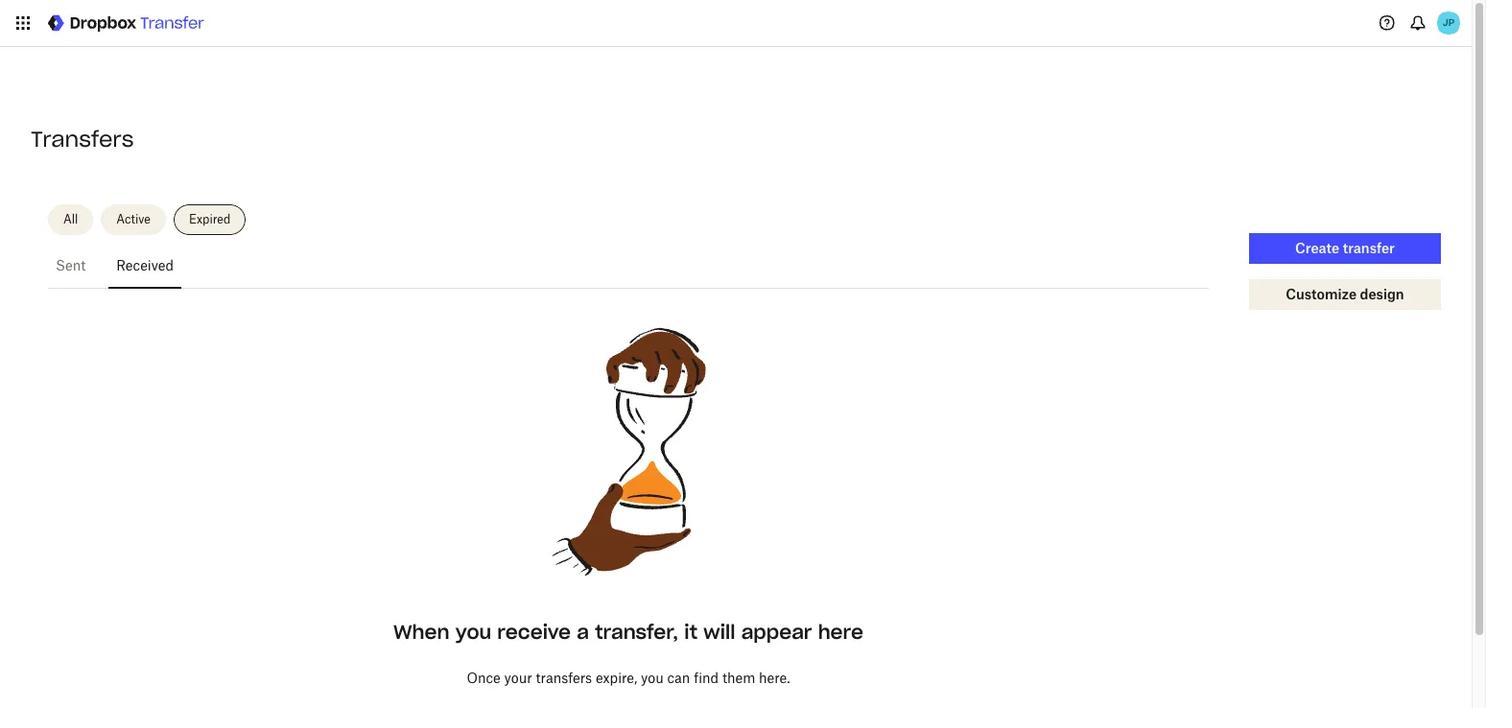 Task type: locate. For each thing, give the bounding box(es) containing it.
received tab
[[109, 243, 181, 289]]

customize design button
[[1249, 279, 1441, 310]]

all button
[[48, 204, 93, 235]]

it
[[684, 620, 698, 644]]

all
[[63, 212, 78, 226]]

design
[[1360, 286, 1404, 302]]

you
[[456, 620, 491, 644], [641, 670, 664, 686]]

1 horizontal spatial you
[[641, 670, 664, 686]]

here.
[[759, 670, 790, 686]]

appear
[[741, 620, 812, 644]]

jp button
[[1434, 8, 1464, 38]]

transfers
[[536, 670, 592, 686]]

0 horizontal spatial you
[[456, 620, 491, 644]]

can
[[667, 670, 690, 686]]

received
[[116, 257, 174, 273]]

them
[[722, 670, 755, 686]]

jp
[[1443, 16, 1455, 29]]

expired
[[189, 212, 231, 226]]

create
[[1295, 240, 1340, 256]]

receive
[[497, 620, 571, 644]]

1 vertical spatial you
[[641, 670, 664, 686]]

transfers
[[31, 126, 134, 153]]

sent tab
[[48, 243, 93, 289]]

you up once
[[456, 620, 491, 644]]

once your transfers expire, you can find them here.
[[467, 670, 790, 686]]

you left can
[[641, 670, 664, 686]]

transfer
[[1343, 240, 1395, 256]]

a
[[577, 620, 589, 644]]

tab list
[[48, 243, 1209, 289]]

once
[[467, 670, 501, 686]]

expire,
[[596, 670, 637, 686]]

find
[[694, 670, 719, 686]]



Task type: vqa. For each thing, say whether or not it's contained in the screenshot.
Only
no



Task type: describe. For each thing, give the bounding box(es) containing it.
will
[[704, 620, 735, 644]]

when
[[394, 620, 450, 644]]

customize
[[1286, 286, 1357, 302]]

0 vertical spatial you
[[456, 620, 491, 644]]

expired button
[[174, 204, 246, 235]]

active button
[[101, 204, 166, 235]]

tab list containing sent
[[48, 243, 1209, 289]]

customize design
[[1286, 286, 1404, 302]]

sent
[[56, 257, 86, 273]]

here
[[818, 620, 863, 644]]

active
[[116, 212, 151, 226]]

create transfer
[[1295, 240, 1395, 256]]

transfer,
[[595, 620, 678, 644]]

create transfer button
[[1249, 233, 1441, 264]]

when you receive a transfer, it will appear here
[[394, 620, 863, 644]]

your
[[504, 670, 532, 686]]



